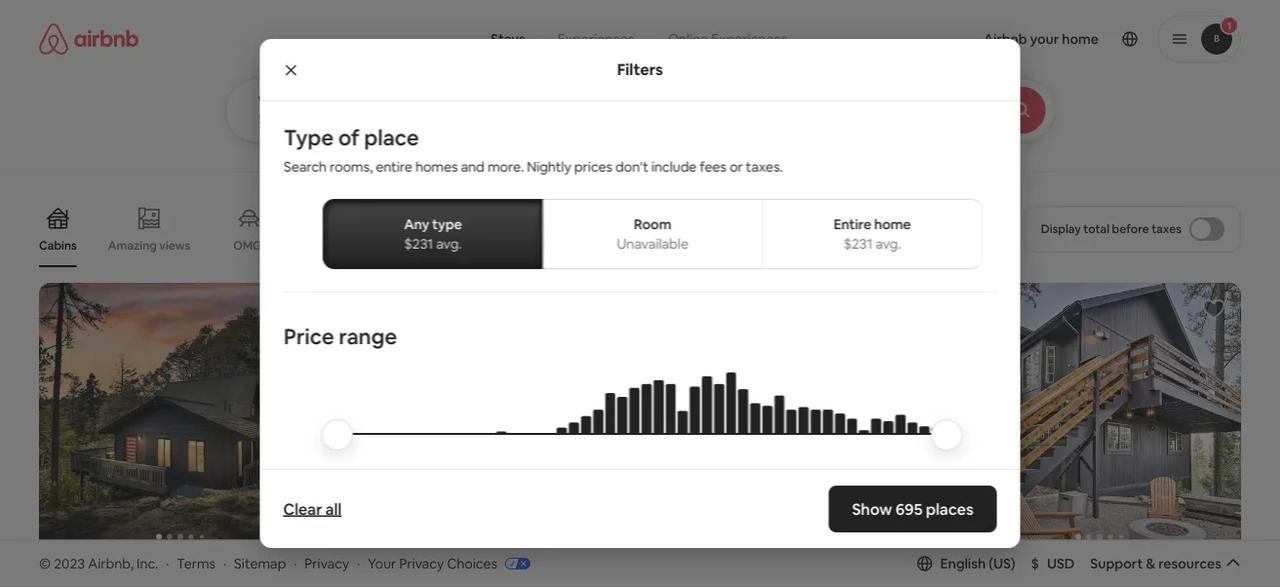 Task type: vqa. For each thing, say whether or not it's contained in the screenshot.


Task type: describe. For each thing, give the bounding box(es) containing it.
stays button
[[475, 20, 541, 59]]

your privacy choices link
[[368, 555, 531, 573]]

type of place search rooms, entire homes and more. nightly prices don't include fees or taxes.
[[283, 123, 783, 176]]

english (us) button
[[917, 555, 1016, 572]]

online experiences link
[[651, 20, 805, 59]]

airbnb,
[[88, 555, 134, 572]]

privacy link
[[305, 555, 349, 572]]

pools
[[629, 238, 659, 253]]

lake for 4.98
[[652, 563, 684, 582]]

price
[[283, 322, 334, 350]]

any type ‎$231 avg.
[[404, 216, 462, 253]]

topanga,
[[345, 563, 409, 582]]

4.98 out of 5 average rating image
[[890, 563, 935, 582]]

inc.
[[137, 555, 158, 572]]

1 · from the left
[[166, 555, 169, 572]]

topanga, california
[[345, 563, 479, 582]]

©
[[39, 555, 51, 572]]

695
[[896, 499, 923, 519]]

display total before taxes
[[1041, 221, 1182, 236]]

online experiences
[[668, 30, 788, 48]]

4 · from the left
[[357, 555, 360, 572]]

room
[[634, 216, 671, 233]]

lake arrowhead, california for 4.98
[[652, 563, 838, 582]]

choices
[[447, 555, 497, 572]]

your
[[368, 555, 396, 572]]

1 privacy from the left
[[305, 555, 349, 572]]

tab list inside filters dialog
[[322, 199, 983, 269]]

arrowhead, for 5.0
[[74, 563, 155, 582]]

show map button
[[576, 454, 705, 501]]

most stays cost more than $115 per night. image
[[339, 373, 942, 491]]

the-
[[415, 238, 438, 253]]

avg. for type
[[436, 235, 462, 253]]

group for 5.0
[[39, 283, 322, 552]]

show for show map
[[595, 469, 630, 486]]

or
[[729, 158, 743, 176]]

2 experiences from the left
[[712, 30, 788, 48]]

range
[[338, 322, 397, 350]]

and
[[461, 158, 484, 176]]

before
[[1112, 221, 1149, 236]]

unavailable
[[617, 235, 688, 253]]

terms link
[[177, 555, 216, 572]]

4.93 out of 5 average rating image
[[583, 563, 629, 582]]

off-the-grid
[[393, 238, 461, 253]]

all
[[326, 499, 342, 519]]

tiny
[[869, 238, 892, 253]]

$
[[1031, 555, 1040, 572]]

your privacy choices
[[368, 555, 497, 572]]

entire
[[833, 216, 871, 233]]

boats
[[319, 238, 350, 253]]

group for 4.93
[[345, 283, 629, 552]]

don't
[[615, 158, 648, 176]]

stays tab panel
[[226, 78, 1108, 142]]

avg. for home
[[875, 235, 901, 253]]

entire
[[375, 158, 412, 176]]

nightly
[[527, 158, 571, 176]]

include
[[651, 158, 696, 176]]

‎$231 for entire
[[843, 235, 872, 253]]

sitemap link
[[234, 555, 286, 572]]

type
[[432, 216, 462, 233]]

omg!
[[233, 238, 265, 253]]

2 privacy from the left
[[399, 555, 444, 572]]

$ usd
[[1031, 555, 1075, 572]]

clear all
[[283, 499, 342, 519]]

where
[[258, 93, 295, 108]]

home
[[874, 216, 911, 233]]

Where field
[[258, 110, 513, 128]]

5.0
[[301, 563, 322, 582]]

show 695 places link
[[829, 486, 997, 532]]

4.93
[[599, 563, 629, 582]]

map
[[633, 469, 662, 486]]

show map
[[595, 469, 662, 486]]



Task type: locate. For each thing, give the bounding box(es) containing it.
stays
[[491, 30, 526, 48]]

lake arrowhead, california
[[39, 563, 225, 582], [652, 563, 838, 582], [958, 563, 1144, 582]]

2 california from the left
[[412, 563, 479, 582]]

add to wishlist: lake arrowhead, california image
[[1202, 297, 1226, 321]]

amazing for amazing views
[[108, 238, 157, 253]]

2 arrowhead, from the left
[[687, 563, 768, 582]]

·
[[166, 555, 169, 572], [223, 555, 226, 572], [294, 555, 297, 572], [357, 555, 360, 572]]

experiences right online
[[712, 30, 788, 48]]

3 california from the left
[[771, 563, 838, 582]]

fees
[[699, 158, 726, 176]]

show left map
[[595, 469, 630, 486]]

2023
[[54, 555, 85, 572]]

0 horizontal spatial lake arrowhead, california
[[39, 563, 225, 582]]

experiences up filters
[[558, 30, 634, 48]]

4 california from the left
[[1078, 563, 1144, 582]]

1 horizontal spatial lake
[[652, 563, 684, 582]]

lake for 4.94
[[958, 563, 991, 582]]

© 2023 airbnb, inc. ·
[[39, 555, 169, 572]]

0 horizontal spatial ‎$231
[[404, 235, 433, 253]]

3 arrowhead, from the left
[[994, 563, 1075, 582]]

beachfront
[[690, 238, 752, 253]]

1 horizontal spatial experiences
[[712, 30, 788, 48]]

group for 4.98
[[652, 283, 935, 552]]

avg. inside any type ‎$231 avg.
[[436, 235, 462, 253]]

‎$231 down any
[[404, 235, 433, 253]]

homes
[[415, 158, 458, 176], [894, 238, 932, 253]]

1 arrowhead, from the left
[[74, 563, 155, 582]]

1 horizontal spatial lake arrowhead, california
[[652, 563, 838, 582]]

‎$231 down the entire
[[843, 235, 872, 253]]

arrowhead, for 4.98
[[687, 563, 768, 582]]

3 lake from the left
[[958, 563, 991, 582]]

lake arrowhead, california for 4.94
[[958, 563, 1144, 582]]

1 lake arrowhead, california from the left
[[39, 563, 225, 582]]

1 vertical spatial show
[[852, 499, 892, 519]]

amazing views
[[108, 238, 191, 253]]

tiny homes
[[869, 238, 932, 253]]

1 horizontal spatial privacy
[[399, 555, 444, 572]]

filters
[[617, 59, 663, 79]]

grid
[[438, 238, 461, 253]]

1 lake from the left
[[39, 563, 71, 582]]

5.0 out of 5 average rating image
[[286, 563, 322, 582]]

‎$231 inside any type ‎$231 avg.
[[404, 235, 433, 253]]

2 horizontal spatial arrowhead,
[[994, 563, 1075, 582]]

lake left airbnb,
[[39, 563, 71, 582]]

tab list
[[322, 199, 983, 269]]

tab list containing any type
[[322, 199, 983, 269]]

group
[[39, 191, 932, 267], [39, 283, 322, 552], [345, 283, 629, 552], [652, 283, 935, 552], [958, 283, 1241, 552]]

support
[[1091, 555, 1143, 572]]

group containing amazing views
[[39, 191, 932, 267]]

1 experiences from the left
[[558, 30, 634, 48]]

avg.
[[436, 235, 462, 253], [875, 235, 901, 253]]

clear all button
[[274, 490, 351, 529]]

2 · from the left
[[223, 555, 226, 572]]

homes inside group
[[894, 238, 932, 253]]

2 avg. from the left
[[875, 235, 901, 253]]

group for 4.94
[[958, 283, 1241, 552]]

clear
[[283, 499, 322, 519]]

total
[[1084, 221, 1110, 236]]

terms · sitemap · privacy
[[177, 555, 349, 572]]

amazing for amazing pools
[[578, 238, 626, 253]]

None search field
[[226, 0, 1108, 142]]

(us)
[[989, 555, 1016, 572]]

1 vertical spatial homes
[[894, 238, 932, 253]]

places
[[926, 499, 974, 519]]

lake arrowhead, california for 5.0
[[39, 563, 225, 582]]

room unavailable
[[617, 216, 688, 253]]

english (us)
[[941, 555, 1016, 572]]

amazing pools
[[578, 238, 659, 253]]

0 horizontal spatial show
[[595, 469, 630, 486]]

‎$231 for any
[[404, 235, 433, 253]]

&
[[1146, 555, 1156, 572]]

· right inc.
[[166, 555, 169, 572]]

mansions
[[493, 238, 545, 253]]

taxes.
[[746, 158, 783, 176]]

display
[[1041, 221, 1081, 236]]

views
[[159, 238, 191, 253]]

prices
[[574, 158, 612, 176]]

entire home ‎$231 avg.
[[833, 216, 911, 253]]

lake for 5.0
[[39, 563, 71, 582]]

1 horizontal spatial arrowhead,
[[687, 563, 768, 582]]

avg. inside the entire home ‎$231 avg.
[[875, 235, 901, 253]]

more.
[[487, 158, 524, 176]]

0 horizontal spatial experiences
[[558, 30, 634, 48]]

0 horizontal spatial arrowhead,
[[74, 563, 155, 582]]

type
[[283, 123, 333, 151]]

show inside filters dialog
[[852, 499, 892, 519]]

online
[[668, 30, 709, 48]]

amazing left pools
[[578, 238, 626, 253]]

0 vertical spatial homes
[[415, 158, 458, 176]]

show 695 places
[[852, 499, 974, 519]]

show
[[595, 469, 630, 486], [852, 499, 892, 519]]

4.94 out of 5 average rating image
[[1196, 563, 1241, 582]]

support & resources button
[[1091, 555, 1241, 572]]

of
[[338, 123, 359, 151]]

2 horizontal spatial lake arrowhead, california
[[958, 563, 1144, 582]]

3 · from the left
[[294, 555, 297, 572]]

show left 695
[[852, 499, 892, 519]]

none search field containing stays
[[226, 0, 1108, 142]]

amazing
[[108, 238, 157, 253], [578, 238, 626, 253]]

homes left and
[[415, 158, 458, 176]]

lake right 4.98
[[958, 563, 991, 582]]

amazing left views
[[108, 238, 157, 253]]

what can we help you find? tab list
[[475, 20, 651, 59]]

off-
[[393, 238, 415, 253]]

privacy down all
[[305, 555, 349, 572]]

search
[[283, 158, 326, 176]]

profile element
[[835, 0, 1241, 78]]

usd
[[1047, 555, 1075, 572]]

0 horizontal spatial privacy
[[305, 555, 349, 572]]

lake right 4.93
[[652, 563, 684, 582]]

sitemap
[[234, 555, 286, 572]]

1 horizontal spatial homes
[[894, 238, 932, 253]]

arrowhead, for 4.94
[[994, 563, 1075, 582]]

filters dialog
[[260, 39, 1021, 587]]

support & resources
[[1091, 555, 1222, 572]]

experiences button
[[541, 20, 651, 59]]

1 horizontal spatial ‎$231
[[843, 235, 872, 253]]

experiences inside button
[[558, 30, 634, 48]]

lake
[[39, 563, 71, 582], [652, 563, 684, 582], [958, 563, 991, 582]]

· right terms on the left
[[223, 555, 226, 572]]

taxes
[[1152, 221, 1182, 236]]

avg. down type
[[436, 235, 462, 253]]

0 horizontal spatial amazing
[[108, 238, 157, 253]]

cabins
[[39, 238, 77, 253]]

any
[[404, 216, 429, 233]]

0 horizontal spatial avg.
[[436, 235, 462, 253]]

3 lake arrowhead, california from the left
[[958, 563, 1144, 582]]

california for 4.94
[[1078, 563, 1144, 582]]

experiences
[[558, 30, 634, 48], [712, 30, 788, 48]]

1 california from the left
[[158, 563, 225, 582]]

homes inside type of place search rooms, entire homes and more. nightly prices don't include fees or taxes.
[[415, 158, 458, 176]]

price range
[[283, 322, 397, 350]]

1 horizontal spatial avg.
[[875, 235, 901, 253]]

california for 5.0
[[158, 563, 225, 582]]

display total before taxes button
[[1025, 206, 1241, 253]]

avg. down home
[[875, 235, 901, 253]]

2 lake from the left
[[652, 563, 684, 582]]

0 vertical spatial show
[[595, 469, 630, 486]]

· left your at the left
[[357, 555, 360, 572]]

1 horizontal spatial amazing
[[578, 238, 626, 253]]

2 ‎$231 from the left
[[843, 235, 872, 253]]

4.98
[[906, 563, 935, 582]]

‎$231 inside the entire home ‎$231 avg.
[[843, 235, 872, 253]]

english
[[941, 555, 986, 572]]

1 avg. from the left
[[436, 235, 462, 253]]

1 ‎$231 from the left
[[404, 235, 433, 253]]

0 horizontal spatial homes
[[415, 158, 458, 176]]

show for show 695 places
[[852, 499, 892, 519]]

0 horizontal spatial lake
[[39, 563, 71, 582]]

california for 4.98
[[771, 563, 838, 582]]

privacy
[[305, 555, 349, 572], [399, 555, 444, 572]]

2 horizontal spatial lake
[[958, 563, 991, 582]]

homes down home
[[894, 238, 932, 253]]

4.94
[[1212, 563, 1241, 582]]

privacy right your at the left
[[399, 555, 444, 572]]

rooms,
[[329, 158, 372, 176]]

‎$231
[[404, 235, 433, 253], [843, 235, 872, 253]]

1 horizontal spatial show
[[852, 499, 892, 519]]

place
[[364, 123, 419, 151]]

resources
[[1159, 555, 1222, 572]]

· left 5.0
[[294, 555, 297, 572]]

show inside button
[[595, 469, 630, 486]]

2 lake arrowhead, california from the left
[[652, 563, 838, 582]]



